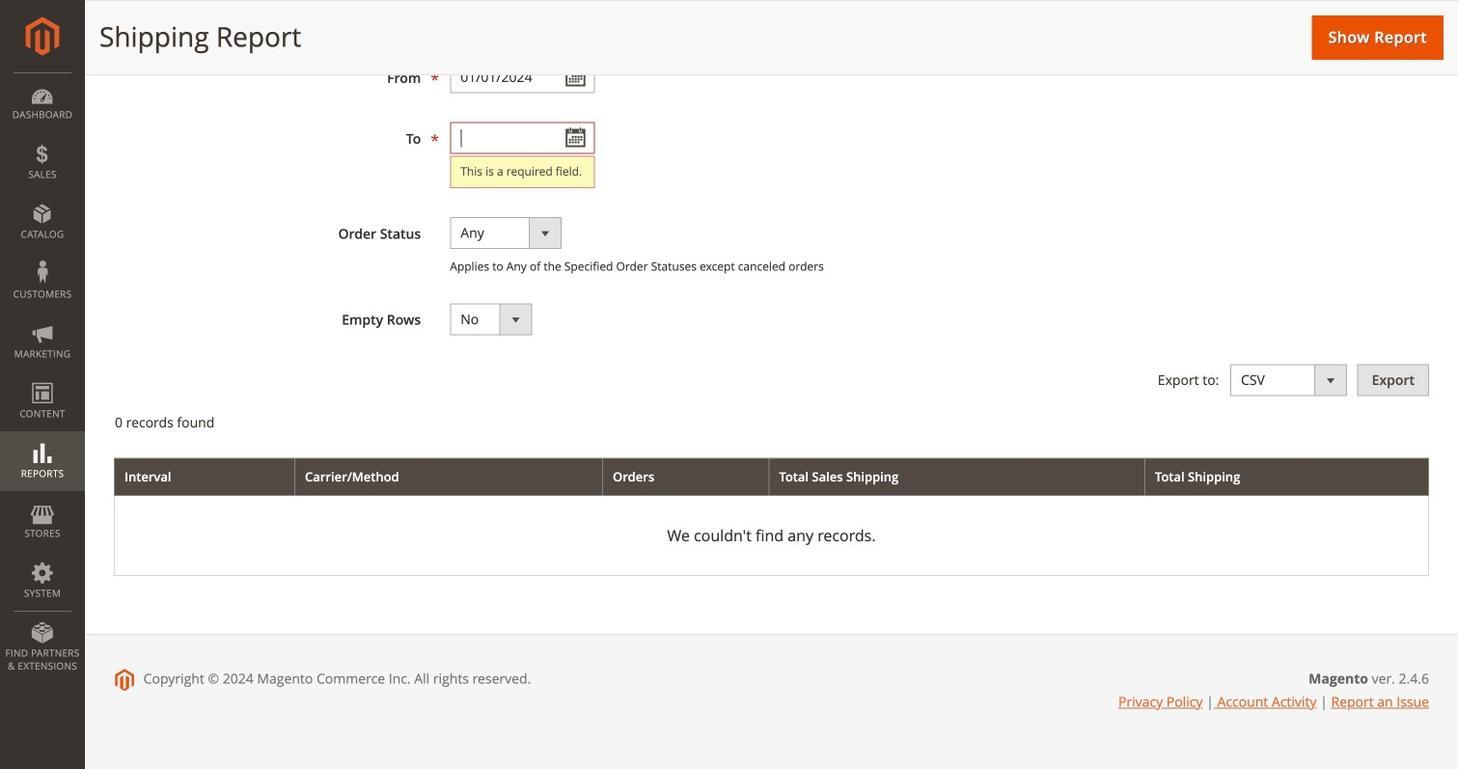 Task type: locate. For each thing, give the bounding box(es) containing it.
None text field
[[450, 122, 595, 154]]

menu bar
[[0, 72, 85, 682]]

None text field
[[450, 61, 595, 93]]



Task type: describe. For each thing, give the bounding box(es) containing it.
magento admin panel image
[[26, 16, 59, 56]]



